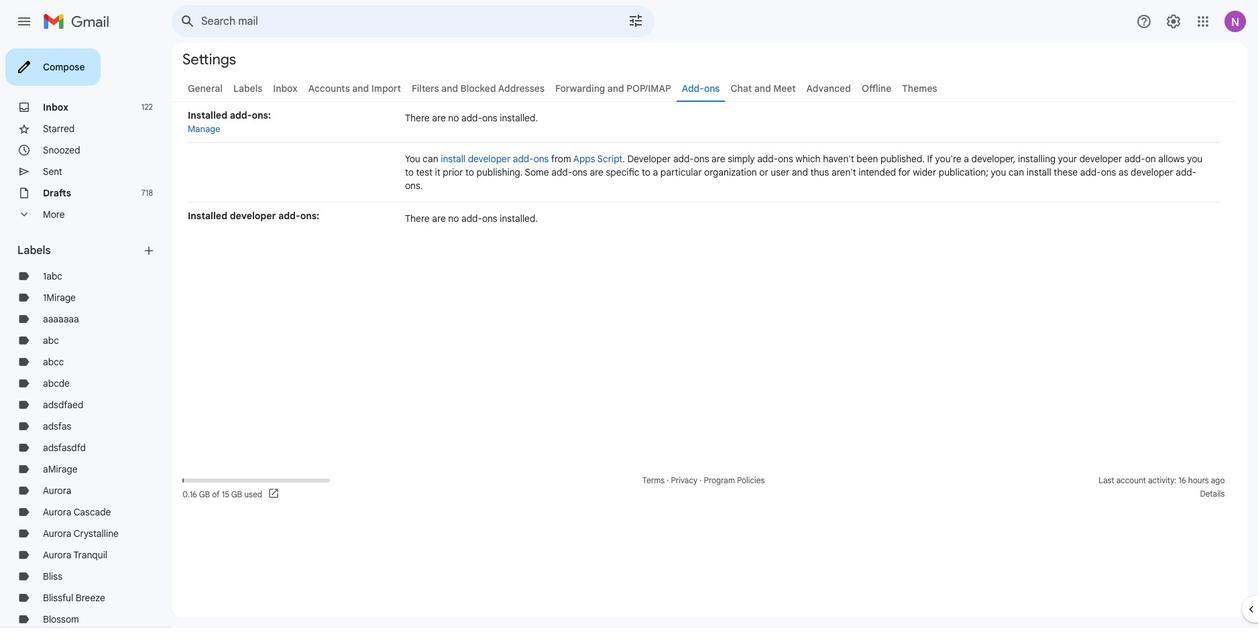 Task type: vqa. For each thing, say whether or not it's contained in the screenshot.
to Jack , bcc: me at the left of the page
no



Task type: describe. For each thing, give the bounding box(es) containing it.
ons.
[[405, 180, 423, 192]]

user
[[771, 166, 789, 178]]

adsdfaed
[[43, 399, 83, 411]]

starred link
[[43, 123, 75, 135]]

simply
[[728, 153, 755, 165]]

installed developer add-ons:
[[188, 210, 319, 222]]

forwarding
[[555, 82, 605, 95]]

from
[[551, 153, 571, 165]]

themes link
[[902, 82, 937, 95]]

for
[[898, 166, 910, 178]]

on
[[1145, 153, 1156, 165]]

or
[[759, 166, 768, 178]]

2 to from the left
[[465, 166, 474, 178]]

. developer add-ons are simply add-ons which haven't been published. if you're a developer, installing your developer add-on allows you to test it prior to publishing. some add-ons are specific to a particular organization or user and thus aren't intended for wider publication; you can install these add-ons as developer add- ons.
[[405, 153, 1203, 192]]

Search mail text field
[[201, 15, 590, 28]]

ons: inside the installed add-ons: manage
[[252, 109, 271, 121]]

your
[[1058, 153, 1077, 165]]

details link
[[1200, 489, 1225, 499]]

labels link
[[233, 82, 262, 95]]

0.16 gb of 15 gb used
[[182, 489, 262, 499]]

inbox for bottom the inbox link
[[43, 101, 68, 113]]

.
[[623, 153, 625, 165]]

can inside . developer add-ons are simply add-ons which haven't been published. if you're a developer, installing your developer add-on allows you to test it prior to publishing. some add-ons are specific to a particular organization or user and thus aren't intended for wider publication; you can install these add-ons as developer add- ons.
[[1009, 166, 1024, 178]]

if
[[927, 153, 933, 165]]

add-ons
[[682, 82, 720, 95]]

0 horizontal spatial a
[[653, 166, 658, 178]]

installed for installed add-ons: manage
[[188, 109, 227, 121]]

ons left 'as' at the right of page
[[1101, 166, 1116, 178]]

account
[[1116, 475, 1146, 485]]

published.
[[881, 153, 925, 165]]

aren't
[[831, 166, 856, 178]]

labels navigation
[[0, 43, 172, 628]]

aurora for the aurora link at bottom left
[[43, 485, 71, 497]]

2 installed. from the top
[[500, 213, 538, 225]]

1 vertical spatial ons:
[[300, 210, 319, 222]]

blossom link
[[43, 614, 79, 626]]

1mirage link
[[43, 292, 76, 304]]

1 gb from the left
[[199, 489, 210, 499]]

developer
[[627, 153, 671, 165]]

installed for installed developer add-ons:
[[188, 210, 227, 222]]

ons down the apps
[[572, 166, 587, 178]]

aaaaaaa link
[[43, 313, 79, 325]]

1 there are no add-ons installed. from the top
[[405, 112, 538, 124]]

accounts and import
[[308, 82, 401, 95]]

718
[[141, 188, 153, 198]]

import
[[371, 82, 401, 95]]

forwarding and pop/imap link
[[555, 82, 671, 95]]

drafts
[[43, 187, 71, 199]]

ons left chat at the right top of the page
[[704, 82, 720, 95]]

tranquil
[[73, 549, 107, 561]]

terms · privacy · program policies
[[642, 475, 765, 485]]

16
[[1179, 475, 1186, 485]]

apps script link
[[573, 153, 623, 165]]

amirage link
[[43, 463, 77, 475]]

filters
[[412, 82, 439, 95]]

activity:
[[1148, 475, 1177, 485]]

gmail image
[[43, 8, 116, 35]]

blissful breeze
[[43, 592, 105, 604]]

pop/imap
[[627, 82, 671, 95]]

policies
[[737, 475, 765, 485]]

chat and meet
[[731, 82, 796, 95]]

filters and blocked addresses
[[412, 82, 545, 95]]

2 · from the left
[[700, 475, 702, 485]]

ons up some
[[534, 153, 549, 165]]

abc
[[43, 335, 59, 347]]

these
[[1054, 166, 1078, 178]]

3 to from the left
[[642, 166, 650, 178]]

abcc link
[[43, 356, 64, 368]]

accounts and import link
[[308, 82, 401, 95]]

and for forwarding
[[607, 82, 624, 95]]

program
[[704, 475, 735, 485]]

offline
[[862, 82, 891, 95]]

developer,
[[971, 153, 1016, 165]]

labels for labels heading
[[17, 244, 51, 258]]

adsdfaed link
[[43, 399, 83, 411]]

are up organization at right top
[[712, 153, 725, 165]]

blissful breeze link
[[43, 592, 105, 604]]

crystalline
[[74, 528, 119, 540]]

blissful
[[43, 592, 73, 604]]

add- inside the installed add-ons: manage
[[230, 109, 252, 121]]

abcde link
[[43, 378, 70, 390]]

footer containing terms
[[172, 474, 1237, 501]]

hours
[[1188, 475, 1209, 485]]

aurora cascade
[[43, 506, 111, 518]]

themes
[[902, 82, 937, 95]]

adsfas link
[[43, 420, 71, 433]]

and inside . developer add-ons are simply add-ons which haven't been published. if you're a developer, installing your developer add-on allows you to test it prior to publishing. some add-ons are specific to a particular organization or user and thus aren't intended for wider publication; you can install these add-ons as developer add- ons.
[[792, 166, 808, 178]]

used
[[244, 489, 262, 499]]

general
[[188, 82, 223, 95]]

apps
[[573, 153, 595, 165]]

settings image
[[1165, 13, 1182, 30]]

inbox for right the inbox link
[[273, 82, 298, 95]]

1 to from the left
[[405, 166, 414, 178]]

and for accounts
[[352, 82, 369, 95]]

ons down publishing.
[[482, 213, 497, 225]]

ons up particular
[[694, 153, 709, 165]]

2 no from the top
[[448, 213, 459, 225]]

1 horizontal spatial a
[[964, 153, 969, 165]]

haven't
[[823, 153, 854, 165]]

add-
[[682, 82, 704, 95]]

abc link
[[43, 335, 59, 347]]

starred
[[43, 123, 75, 135]]

breeze
[[76, 592, 105, 604]]

particular
[[660, 166, 702, 178]]

terms
[[642, 475, 665, 485]]



Task type: locate. For each thing, give the bounding box(es) containing it.
there down the ons.
[[405, 213, 430, 225]]

sent link
[[43, 166, 62, 178]]

0 horizontal spatial labels
[[17, 244, 51, 258]]

a down developer in the top of the page
[[653, 166, 658, 178]]

aurora cascade link
[[43, 506, 111, 518]]

labels for labels link
[[233, 82, 262, 95]]

you
[[405, 153, 420, 165]]

aurora up bliss on the bottom of the page
[[43, 549, 71, 561]]

installed inside the installed add-ons: manage
[[188, 109, 227, 121]]

which
[[796, 153, 821, 165]]

inbox right labels link
[[273, 82, 298, 95]]

inbox
[[273, 82, 298, 95], [43, 101, 68, 113]]

1 vertical spatial there are no add-ons installed.
[[405, 213, 538, 225]]

follow link to manage storage image
[[268, 488, 281, 501]]

abcc
[[43, 356, 64, 368]]

aurora crystalline link
[[43, 528, 119, 540]]

aaaaaaa
[[43, 313, 79, 325]]

labels inside navigation
[[17, 244, 51, 258]]

a
[[964, 153, 969, 165], [653, 166, 658, 178]]

4 aurora from the top
[[43, 549, 71, 561]]

aurora tranquil link
[[43, 549, 107, 561]]

labels heading
[[17, 244, 142, 258]]

15
[[222, 489, 229, 499]]

0 horizontal spatial gb
[[199, 489, 210, 499]]

terms link
[[642, 475, 665, 485]]

0 vertical spatial installed.
[[500, 112, 538, 124]]

there are no add-ons installed. down filters and blocked addresses link at top left
[[405, 112, 538, 124]]

been
[[857, 153, 878, 165]]

1 horizontal spatial you
[[1187, 153, 1203, 165]]

are down the apps script link
[[590, 166, 603, 178]]

add-ons link
[[682, 82, 720, 95]]

1abc link
[[43, 270, 62, 282]]

1 vertical spatial you
[[991, 166, 1006, 178]]

1 installed from the top
[[188, 109, 227, 121]]

no down filters and blocked addresses link at top left
[[448, 112, 459, 124]]

no down prior
[[448, 213, 459, 225]]

there down filters
[[405, 112, 430, 124]]

1 horizontal spatial install
[[1027, 166, 1051, 178]]

last account activity: 16 hours ago details
[[1099, 475, 1225, 499]]

1 horizontal spatial ·
[[700, 475, 702, 485]]

no
[[448, 112, 459, 124], [448, 213, 459, 225]]

1 horizontal spatial inbox
[[273, 82, 298, 95]]

inbox link up the starred
[[43, 101, 68, 113]]

0 vertical spatial inbox
[[273, 82, 298, 95]]

chat
[[731, 82, 752, 95]]

details
[[1200, 489, 1225, 499]]

0 vertical spatial install
[[441, 153, 465, 165]]

are down filters
[[432, 112, 446, 124]]

0 vertical spatial inbox link
[[273, 82, 298, 95]]

1 horizontal spatial can
[[1009, 166, 1024, 178]]

labels up 1abc link
[[17, 244, 51, 258]]

and right chat at the right top of the page
[[754, 82, 771, 95]]

organization
[[704, 166, 757, 178]]

1 vertical spatial installed.
[[500, 213, 538, 225]]

1 vertical spatial can
[[1009, 166, 1024, 178]]

1 vertical spatial inbox link
[[43, 101, 68, 113]]

ons up user
[[778, 153, 793, 165]]

1 installed. from the top
[[500, 112, 538, 124]]

1 · from the left
[[667, 475, 669, 485]]

publishing.
[[476, 166, 523, 178]]

can up test
[[423, 153, 438, 165]]

and left pop/imap
[[607, 82, 624, 95]]

0 vertical spatial labels
[[233, 82, 262, 95]]

prior
[[443, 166, 463, 178]]

privacy link
[[671, 475, 698, 485]]

0 horizontal spatial inbox
[[43, 101, 68, 113]]

footer
[[172, 474, 1237, 501]]

settings
[[182, 50, 236, 68]]

there are no add-ons installed. down prior
[[405, 213, 538, 225]]

there are no add-ons installed.
[[405, 112, 538, 124], [405, 213, 538, 225]]

gb right '15'
[[231, 489, 242, 499]]

install down "installing"
[[1027, 166, 1051, 178]]

and
[[352, 82, 369, 95], [441, 82, 458, 95], [607, 82, 624, 95], [754, 82, 771, 95], [792, 166, 808, 178]]

to down developer in the top of the page
[[642, 166, 650, 178]]

2 horizontal spatial to
[[642, 166, 650, 178]]

0 vertical spatial there are no add-ons installed.
[[405, 112, 538, 124]]

labels up the installed add-ons: manage
[[233, 82, 262, 95]]

0 horizontal spatial can
[[423, 153, 438, 165]]

aurora link
[[43, 485, 71, 497]]

0 vertical spatial can
[[423, 153, 438, 165]]

0 horizontal spatial you
[[991, 166, 1006, 178]]

aurora down amirage at the bottom of the page
[[43, 485, 71, 497]]

install inside . developer add-ons are simply add-ons which haven't been published. if you're a developer, installing your developer add-on allows you to test it prior to publishing. some add-ons are specific to a particular organization or user and thus aren't intended for wider publication; you can install these add-ons as developer add- ons.
[[1027, 166, 1051, 178]]

labels
[[233, 82, 262, 95], [17, 244, 51, 258]]

1 vertical spatial no
[[448, 213, 459, 225]]

2 there from the top
[[405, 213, 430, 225]]

aurora
[[43, 485, 71, 497], [43, 506, 71, 518], [43, 528, 71, 540], [43, 549, 71, 561]]

a up publication;
[[964, 153, 969, 165]]

test
[[416, 166, 433, 178]]

bliss
[[43, 571, 62, 583]]

meet
[[773, 82, 796, 95]]

it
[[435, 166, 440, 178]]

0 horizontal spatial install
[[441, 153, 465, 165]]

aurora tranquil
[[43, 549, 107, 561]]

you right 'allows'
[[1187, 153, 1203, 165]]

1 no from the top
[[448, 112, 459, 124]]

None search field
[[172, 5, 654, 38]]

of
[[212, 489, 220, 499]]

and for filters
[[441, 82, 458, 95]]

you
[[1187, 153, 1203, 165], [991, 166, 1006, 178]]

to down you on the left of page
[[405, 166, 414, 178]]

adsfasdfd
[[43, 442, 86, 454]]

installing
[[1018, 153, 1056, 165]]

more
[[43, 209, 65, 221]]

1abc
[[43, 270, 62, 282]]

publication;
[[939, 166, 988, 178]]

abcde
[[43, 378, 70, 390]]

install
[[441, 153, 465, 165], [1027, 166, 1051, 178]]

gb
[[199, 489, 210, 499], [231, 489, 242, 499]]

installed
[[188, 109, 227, 121], [188, 210, 227, 222]]

you down developer,
[[991, 166, 1006, 178]]

add-
[[230, 109, 252, 121], [461, 112, 482, 124], [513, 153, 534, 165], [673, 153, 694, 165], [757, 153, 778, 165], [1124, 153, 1145, 165], [551, 166, 572, 178], [1080, 166, 1101, 178], [1176, 166, 1196, 178], [278, 210, 300, 222], [461, 213, 482, 225]]

0 vertical spatial a
[[964, 153, 969, 165]]

and right filters
[[441, 82, 458, 95]]

advanced search options image
[[622, 7, 649, 34]]

search mail image
[[176, 9, 200, 34]]

and left the import
[[352, 82, 369, 95]]

1 vertical spatial inbox
[[43, 101, 68, 113]]

inbox inside labels navigation
[[43, 101, 68, 113]]

1 horizontal spatial labels
[[233, 82, 262, 95]]

support image
[[1136, 13, 1152, 30]]

1 vertical spatial a
[[653, 166, 658, 178]]

1 aurora from the top
[[43, 485, 71, 497]]

2 there are no add-ons installed. from the top
[[405, 213, 538, 225]]

2 installed from the top
[[188, 210, 227, 222]]

aurora up aurora tranquil
[[43, 528, 71, 540]]

2 aurora from the top
[[43, 506, 71, 518]]

accounts
[[308, 82, 350, 95]]

inbox link right labels link
[[273, 82, 298, 95]]

chat and meet link
[[731, 82, 796, 95]]

1 horizontal spatial to
[[465, 166, 474, 178]]

to
[[405, 166, 414, 178], [465, 166, 474, 178], [642, 166, 650, 178]]

inbox up the starred
[[43, 101, 68, 113]]

amirage
[[43, 463, 77, 475]]

0 horizontal spatial to
[[405, 166, 414, 178]]

ons down blocked
[[482, 112, 497, 124]]

0 horizontal spatial ons:
[[252, 109, 271, 121]]

manage button
[[188, 123, 220, 135]]

more button
[[0, 204, 161, 225]]

aurora for aurora crystalline
[[43, 528, 71, 540]]

gb left the of
[[199, 489, 210, 499]]

sent
[[43, 166, 62, 178]]

main menu image
[[16, 13, 32, 30]]

1 horizontal spatial gb
[[231, 489, 242, 499]]

compose button
[[5, 48, 101, 86]]

0 vertical spatial no
[[448, 112, 459, 124]]

0 horizontal spatial inbox link
[[43, 101, 68, 113]]

to right prior
[[465, 166, 474, 178]]

aurora for aurora tranquil
[[43, 549, 71, 561]]

0 vertical spatial there
[[405, 112, 430, 124]]

1 vertical spatial installed
[[188, 210, 227, 222]]

can
[[423, 153, 438, 165], [1009, 166, 1024, 178]]

0.16
[[182, 489, 197, 499]]

0 vertical spatial installed
[[188, 109, 227, 121]]

installed. down addresses
[[500, 112, 538, 124]]

0 vertical spatial you
[[1187, 153, 1203, 165]]

1 horizontal spatial inbox link
[[273, 82, 298, 95]]

1 vertical spatial labels
[[17, 244, 51, 258]]

you can install developer add-ons from apps script
[[405, 153, 623, 165]]

aurora for aurora cascade
[[43, 506, 71, 518]]

offline link
[[862, 82, 891, 95]]

intended
[[859, 166, 896, 178]]

bliss link
[[43, 571, 62, 583]]

manage
[[188, 123, 220, 135]]

cascade
[[74, 506, 111, 518]]

install developer add-ons link
[[441, 153, 549, 165]]

last
[[1099, 475, 1114, 485]]

installed. down some
[[500, 213, 538, 225]]

· right privacy 'link'
[[700, 475, 702, 485]]

3 aurora from the top
[[43, 528, 71, 540]]

can down "installing"
[[1009, 166, 1024, 178]]

install up prior
[[441, 153, 465, 165]]

1 vertical spatial there
[[405, 213, 430, 225]]

0 vertical spatial ons:
[[252, 109, 271, 121]]

thus
[[810, 166, 829, 178]]

aurora down the aurora link at bottom left
[[43, 506, 71, 518]]

adsfasdfd link
[[43, 442, 86, 454]]

advanced
[[806, 82, 851, 95]]

0 horizontal spatial ·
[[667, 475, 669, 485]]

· right terms
[[667, 475, 669, 485]]

addresses
[[498, 82, 545, 95]]

1 horizontal spatial ons:
[[300, 210, 319, 222]]

are down it
[[432, 213, 446, 225]]

blossom
[[43, 614, 79, 626]]

and for chat
[[754, 82, 771, 95]]

1 there from the top
[[405, 112, 430, 124]]

blocked
[[460, 82, 496, 95]]

snoozed link
[[43, 144, 80, 156]]

2 gb from the left
[[231, 489, 242, 499]]

aurora crystalline
[[43, 528, 119, 540]]

1 vertical spatial install
[[1027, 166, 1051, 178]]

and down which
[[792, 166, 808, 178]]

script
[[597, 153, 623, 165]]



